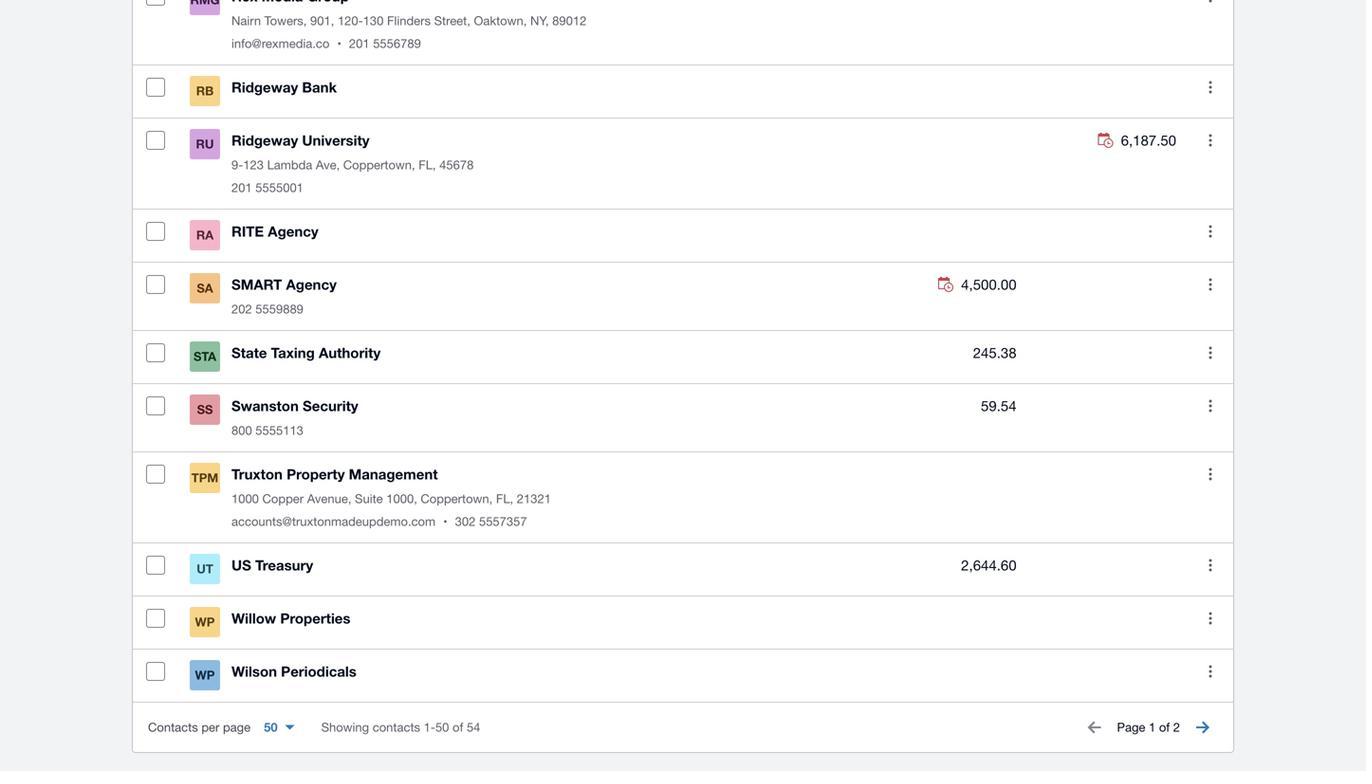 Task type: vqa. For each thing, say whether or not it's contained in the screenshot.
bottom The Coppertown,
yes



Task type: describe. For each thing, give the bounding box(es) containing it.
more row options image for ss
[[1192, 387, 1230, 425]]

oaktown,
[[474, 13, 527, 28]]

5557357
[[479, 515, 527, 529]]

sta
[[194, 350, 216, 364]]

more row options image for ru
[[1192, 122, 1230, 160]]

1-
[[424, 721, 436, 735]]

5559889
[[256, 302, 304, 317]]

245.38
[[974, 345, 1017, 361]]

202
[[232, 302, 252, 317]]

truxton
[[232, 466, 283, 483]]

wp for wilson periodicals
[[195, 668, 215, 683]]

45678
[[440, 158, 474, 172]]

flinders
[[387, 13, 431, 28]]

• inside truxton property management 1000 copper avenue, suite 1000, coppertown, fl, 21321 accounts@truxtonmadeupdemo.com • 302 5557357
[[443, 515, 448, 529]]

previous page image
[[1076, 709, 1114, 747]]

nairn
[[232, 13, 261, 28]]

suite
[[355, 492, 383, 507]]

periodicals
[[281, 664, 357, 681]]

pagination element
[[133, 704, 1234, 753]]

201 inside nairn towers, 901, 120-130 flinders street, oaktown, ny, 89012 info@rexmedia.co • 201 5556789
[[349, 36, 370, 51]]

59.54
[[982, 398, 1017, 415]]

us
[[232, 557, 251, 574]]

4 more row options image from the top
[[1192, 456, 1230, 494]]

1000
[[232, 492, 259, 507]]

state
[[232, 345, 267, 362]]

rb
[[196, 84, 214, 98]]

properties
[[280, 611, 351, 628]]

901,
[[310, 13, 334, 28]]

50 button
[[253, 711, 306, 745]]

showing
[[321, 721, 369, 735]]

130
[[363, 13, 384, 28]]

tpm
[[192, 471, 219, 486]]

accounts@truxtonmadeupdemo.com
[[232, 515, 436, 529]]

showing contacts 1-50 of 54
[[321, 721, 481, 735]]

wp for willow properties
[[195, 615, 215, 630]]

bank
[[302, 79, 337, 96]]

willow
[[232, 611, 276, 628]]

treasury
[[255, 557, 313, 574]]

2 of from the left
[[1160, 721, 1171, 735]]

ut
[[197, 562, 213, 577]]

ridgeway for ridgeway university 9-123 lambda ave, coppertown, fl, 45678 201 5555001
[[232, 132, 298, 149]]

street,
[[434, 13, 471, 28]]

ave,
[[316, 158, 340, 172]]

smart
[[232, 276, 282, 294]]

truxton property management 1000 copper avenue, suite 1000, coppertown, fl, 21321 accounts@truxtonmadeupdemo.com • 302 5557357
[[232, 466, 551, 529]]

• inside nairn towers, 901, 120-130 flinders street, oaktown, ny, 89012 info@rexmedia.co • 201 5556789
[[337, 36, 342, 51]]

120-
[[338, 13, 363, 28]]

more row options image for ridgeway bank
[[1192, 69, 1230, 107]]

swanston
[[232, 398, 299, 415]]

5556789
[[373, 36, 421, 51]]

2,644.60 link
[[962, 555, 1017, 577]]

coppertown, inside truxton property management 1000 copper avenue, suite 1000, coppertown, fl, 21321 accounts@truxtonmadeupdemo.com • 302 5557357
[[421, 492, 493, 507]]

agency for rite agency
[[268, 223, 319, 240]]

willow properties
[[232, 611, 351, 628]]

54
[[467, 721, 481, 735]]

2
[[1174, 721, 1181, 735]]

copper
[[262, 492, 304, 507]]

5555001
[[256, 181, 304, 195]]

2 more row options image from the top
[[1192, 266, 1230, 304]]

swanston security 800 5555113
[[232, 398, 358, 438]]

wilson
[[232, 664, 277, 681]]

89012
[[553, 13, 587, 28]]

nairn towers, 901, 120-130 flinders street, oaktown, ny, 89012 info@rexmedia.co • 201 5556789
[[232, 13, 587, 51]]

security
[[303, 398, 358, 415]]

1 more row options image from the top
[[1192, 0, 1230, 15]]

1
[[1149, 721, 1156, 735]]



Task type: locate. For each thing, give the bounding box(es) containing it.
3 more row options image from the top
[[1192, 334, 1230, 372]]

smart agency 202 5559889
[[232, 276, 337, 317]]

ru
[[196, 137, 214, 152]]

ridgeway
[[232, 79, 298, 96], [232, 132, 298, 149]]

9-
[[232, 158, 243, 172]]

1 vertical spatial coppertown,
[[421, 492, 493, 507]]

ridgeway up 123
[[232, 132, 298, 149]]

contacts
[[148, 721, 198, 735]]

per
[[202, 721, 220, 735]]

0 horizontal spatial coppertown,
[[343, 158, 415, 172]]

201
[[349, 36, 370, 51], [232, 181, 252, 195]]

245.38 link
[[974, 342, 1017, 365]]

201 down the 120-
[[349, 36, 370, 51]]

rite agency
[[232, 223, 319, 240]]

contacts per page
[[148, 721, 251, 735]]

2,644.60
[[962, 557, 1017, 574]]

1 of from the left
[[453, 721, 464, 735]]

21321
[[517, 492, 551, 507]]

0 horizontal spatial fl,
[[419, 158, 436, 172]]

agency up 5559889
[[286, 276, 337, 294]]

management
[[349, 466, 438, 483]]

1 wp from the top
[[195, 615, 215, 630]]

more row options image for state taxing authority
[[1192, 334, 1230, 372]]

agency for smart agency 202 5559889
[[286, 276, 337, 294]]

fl, inside truxton property management 1000 copper avenue, suite 1000, coppertown, fl, 21321 accounts@truxtonmadeupdemo.com • 302 5557357
[[496, 492, 514, 507]]

• down the 120-
[[337, 36, 342, 51]]

fl,
[[419, 158, 436, 172], [496, 492, 514, 507]]

next page image
[[1185, 709, 1223, 747]]

more row options image for wilson periodicals
[[1192, 653, 1230, 691]]

123
[[243, 158, 264, 172]]

1 more row options image from the top
[[1192, 69, 1230, 107]]

50
[[264, 721, 278, 735], [436, 721, 449, 735]]

avenue,
[[307, 492, 352, 507]]

50 left 54
[[436, 721, 449, 735]]

1 horizontal spatial fl,
[[496, 492, 514, 507]]

towers,
[[265, 13, 307, 28]]

ridgeway for ridgeway bank
[[232, 79, 298, 96]]

0 horizontal spatial of
[[453, 721, 464, 735]]

0 vertical spatial 201
[[349, 36, 370, 51]]

2 more row options image from the top
[[1192, 122, 1230, 160]]

5 more row options image from the top
[[1192, 547, 1230, 585]]

state taxing authority
[[232, 345, 381, 362]]

wp left wilson in the left bottom of the page
[[195, 668, 215, 683]]

of
[[453, 721, 464, 735], [1160, 721, 1171, 735]]

1 horizontal spatial •
[[443, 515, 448, 529]]

1 vertical spatial wp
[[195, 668, 215, 683]]

1 horizontal spatial of
[[1160, 721, 1171, 735]]

0 horizontal spatial 50
[[264, 721, 278, 735]]

info@rexmedia.co
[[232, 36, 330, 51]]

page
[[1118, 721, 1146, 735]]

1000,
[[387, 492, 417, 507]]

contacts
[[373, 721, 421, 735]]

1 vertical spatial agency
[[286, 276, 337, 294]]

0 vertical spatial coppertown,
[[343, 158, 415, 172]]

50 inside popup button
[[264, 721, 278, 735]]

wp
[[195, 615, 215, 630], [195, 668, 215, 683]]

coppertown, down 'university'
[[343, 158, 415, 172]]

coppertown,
[[343, 158, 415, 172], [421, 492, 493, 507]]

6 more row options image from the top
[[1192, 600, 1230, 638]]

fl, inside the ridgeway university 9-123 lambda ave, coppertown, fl, 45678 201 5555001
[[419, 158, 436, 172]]

property
[[287, 466, 345, 483]]

1 vertical spatial •
[[443, 515, 448, 529]]

university
[[302, 132, 370, 149]]

0 horizontal spatial 201
[[232, 181, 252, 195]]

4 more row options image from the top
[[1192, 387, 1230, 425]]

rite
[[232, 223, 264, 240]]

coppertown, up 302
[[421, 492, 493, 507]]

2 ridgeway from the top
[[232, 132, 298, 149]]

lambda
[[267, 158, 313, 172]]

1 vertical spatial 201
[[232, 181, 252, 195]]

more row options image
[[1192, 69, 1230, 107], [1192, 266, 1230, 304], [1192, 334, 1230, 372], [1192, 456, 1230, 494], [1192, 547, 1230, 585], [1192, 600, 1230, 638], [1192, 653, 1230, 691]]

more row options image for willow properties
[[1192, 600, 1230, 638]]

1 vertical spatial fl,
[[496, 492, 514, 507]]

1 horizontal spatial 201
[[349, 36, 370, 51]]

• left 302
[[443, 515, 448, 529]]

3 more row options image from the top
[[1192, 213, 1230, 251]]

ridgeway down "info@rexmedia.co" at the top of the page
[[232, 79, 298, 96]]

4,500.00
[[962, 276, 1017, 293]]

sa
[[197, 281, 213, 296]]

6,187.50
[[1122, 132, 1177, 149]]

ra
[[196, 228, 214, 243]]

59.54 link
[[982, 395, 1017, 418]]

1 ridgeway from the top
[[232, 79, 298, 96]]

fl, up 5557357
[[496, 492, 514, 507]]

6,187.50 link
[[1099, 129, 1177, 152]]

50 right page
[[264, 721, 278, 735]]

4,500.00 link
[[939, 274, 1017, 296]]

agency
[[268, 223, 319, 240], [286, 276, 337, 294]]

fl, left 45678
[[419, 158, 436, 172]]

more row options image for ra
[[1192, 213, 1230, 251]]

of left 54
[[453, 721, 464, 735]]

more row options image
[[1192, 0, 1230, 15], [1192, 122, 1230, 160], [1192, 213, 1230, 251], [1192, 387, 1230, 425]]

ny,
[[531, 13, 549, 28]]

5555113
[[256, 424, 304, 438]]

1 horizontal spatial coppertown,
[[421, 492, 493, 507]]

302
[[455, 515, 476, 529]]

taxing
[[271, 345, 315, 362]]

us treasury
[[232, 557, 313, 574]]

agency right rite
[[268, 223, 319, 240]]

wp left willow
[[195, 615, 215, 630]]

coppertown, inside the ridgeway university 9-123 lambda ave, coppertown, fl, 45678 201 5555001
[[343, 158, 415, 172]]

201 inside the ridgeway university 9-123 lambda ave, coppertown, fl, 45678 201 5555001
[[232, 181, 252, 195]]

of right 1
[[1160, 721, 1171, 735]]

ss
[[197, 403, 213, 417]]

ridgeway bank
[[232, 79, 337, 96]]

7 more row options image from the top
[[1192, 653, 1230, 691]]

1 horizontal spatial 50
[[436, 721, 449, 735]]

•
[[337, 36, 342, 51], [443, 515, 448, 529]]

ridgeway university 9-123 lambda ave, coppertown, fl, 45678 201 5555001
[[232, 132, 474, 195]]

0 vertical spatial •
[[337, 36, 342, 51]]

2 wp from the top
[[195, 668, 215, 683]]

0 vertical spatial agency
[[268, 223, 319, 240]]

800
[[232, 424, 252, 438]]

agency inside smart agency 202 5559889
[[286, 276, 337, 294]]

authority
[[319, 345, 381, 362]]

more row options image for us treasury
[[1192, 547, 1230, 585]]

page
[[223, 721, 251, 735]]

0 vertical spatial ridgeway
[[232, 79, 298, 96]]

1 vertical spatial ridgeway
[[232, 132, 298, 149]]

2 50 from the left
[[436, 721, 449, 735]]

ridgeway inside the ridgeway university 9-123 lambda ave, coppertown, fl, 45678 201 5555001
[[232, 132, 298, 149]]

1 50 from the left
[[264, 721, 278, 735]]

0 vertical spatial wp
[[195, 615, 215, 630]]

wilson periodicals
[[232, 664, 357, 681]]

201 down 9-
[[232, 181, 252, 195]]

0 horizontal spatial •
[[337, 36, 342, 51]]

0 vertical spatial fl,
[[419, 158, 436, 172]]

page 1 of 2
[[1118, 721, 1181, 735]]



